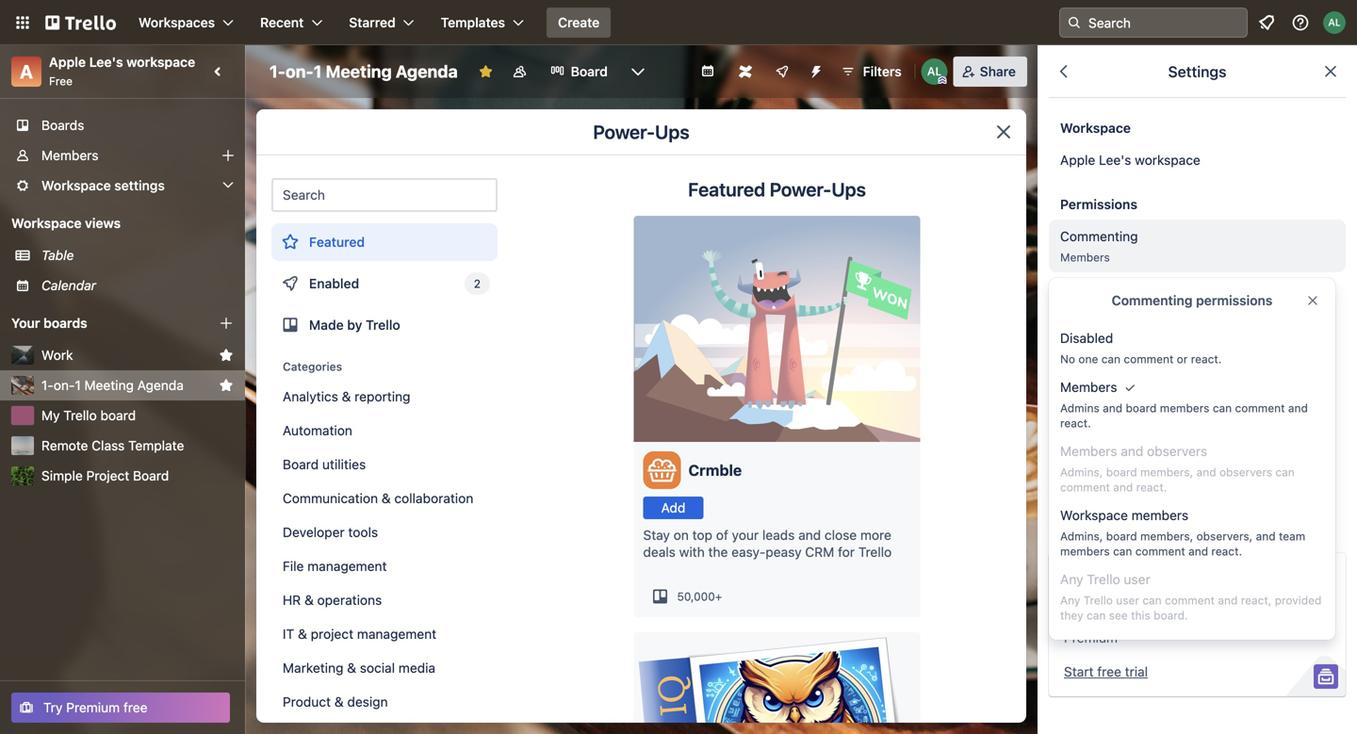 Task type: vqa. For each thing, say whether or not it's contained in the screenshot.
Marketing & social media link
yes



Task type: describe. For each thing, give the bounding box(es) containing it.
open information menu image
[[1292, 13, 1311, 32]]

my trello board link
[[41, 406, 234, 425]]

marketing
[[283, 660, 344, 676]]

with inside stay on top of your leads and close more deals with the easy-peasy crm for trello
[[680, 544, 705, 560]]

workspace members admins, board members, observers, and team members can comment and react.
[[1061, 508, 1306, 558]]

file
[[283, 559, 304, 574]]

0 horizontal spatial board
[[133, 468, 169, 484]]

marketing & social media
[[283, 660, 436, 676]]

members,
[[1141, 530, 1194, 543]]

board utilities
[[283, 457, 366, 472]]

board.
[[1061, 379, 1095, 392]]

lee's for apple lee's workspace free
[[89, 54, 123, 70]]

editing
[[1132, 342, 1174, 357]]

members inside members link
[[41, 148, 99, 163]]

no
[[1061, 353, 1076, 366]]

commenting members
[[1061, 229, 1139, 264]]

communication & collaboration
[[283, 491, 474, 506]]

developer tools link
[[272, 518, 498, 548]]

or inside disabled no one can comment or react.
[[1177, 353, 1188, 366]]

on inside upgrade to organize your boards create collections based on team, topic, project, or anything else with trello premium
[[1219, 593, 1234, 608]]

react. inside "workspace members admins, board members, observers, and team members can comment and react."
[[1212, 545, 1243, 558]]

and down sm icon
[[1103, 402, 1123, 415]]

members inside the adding and removing members members
[[1193, 285, 1250, 301]]

& for reporting
[[342, 389, 351, 404]]

based
[[1178, 593, 1215, 608]]

front
[[1294, 474, 1319, 487]]

members inside admins and board members can comment and react.
[[1160, 402, 1210, 415]]

apple lee (applelee29) image
[[1324, 11, 1346, 34]]

board link
[[539, 57, 619, 87]]

it & project management link
[[272, 619, 498, 650]]

comment inside "workspace members admins, board members, observers, and team members can comment and react."
[[1136, 545, 1186, 558]]

free
[[49, 74, 73, 88]]

remote
[[41, 438, 88, 453]]

can inside any workspace member can edit and join this board.
[[1193, 364, 1213, 377]]

workspace for workspace settings
[[41, 178, 111, 193]]

Board name text field
[[260, 57, 467, 87]]

views
[[85, 215, 121, 231]]

calendar link
[[41, 276, 234, 295]]

and inside stay on top of your leads and close more deals with the easy-peasy crm for trello
[[799, 528, 821, 543]]

more
[[861, 528, 892, 543]]

Search text field
[[272, 178, 498, 212]]

0 vertical spatial management
[[308, 559, 387, 574]]

50,000
[[677, 590, 715, 603]]

board for board
[[571, 64, 608, 79]]

1 inside text field
[[314, 61, 322, 82]]

share button
[[954, 57, 1028, 87]]

& for social
[[347, 660, 356, 676]]

workspace for workspace editing
[[1061, 342, 1128, 357]]

on- inside button
[[54, 378, 75, 393]]

try
[[43, 700, 63, 716]]

colors
[[1221, 474, 1254, 487]]

and inside the adding and removing members members
[[1107, 285, 1130, 301]]

power-ups
[[593, 121, 690, 143]]

calendar
[[41, 278, 96, 293]]

remote class template
[[41, 438, 184, 453]]

1-on-1 meeting agenda inside button
[[41, 378, 184, 393]]

workspace navigation collapse icon image
[[206, 58, 232, 85]]

members up the admins
[[1061, 379, 1121, 395]]

can inside admins and board members can comment and react.
[[1213, 402, 1232, 415]]

1- inside button
[[41, 378, 54, 393]]

agenda inside the '1-on-1 meeting agenda' text field
[[396, 61, 458, 82]]

1 inside button
[[75, 378, 81, 393]]

topic,
[[1275, 593, 1310, 608]]

react. inside disabled no one can comment or react.
[[1191, 353, 1222, 366]]

star or unstar board image
[[479, 64, 494, 79]]

file management
[[283, 559, 387, 574]]

project
[[86, 468, 129, 484]]

made by trello link
[[272, 306, 498, 344]]

recent button
[[249, 8, 334, 38]]

workspace for workspace views
[[11, 215, 82, 231]]

trello inside stay on top of your leads and close more deals with the easy-peasy crm for trello
[[859, 544, 892, 560]]

settings
[[114, 178, 165, 193]]

easy-
[[732, 544, 766, 560]]

table link
[[41, 246, 234, 265]]

communication
[[283, 491, 378, 506]]

operations
[[317, 593, 382, 608]]

marketing & social media link
[[272, 653, 498, 684]]

file management link
[[272, 552, 498, 582]]

members inside commenting members
[[1061, 251, 1110, 264]]

apple for apple lee's workspace
[[1061, 152, 1096, 168]]

else
[[1187, 611, 1211, 627]]

add board image
[[219, 316, 234, 331]]

comment inside disabled no one can comment or react.
[[1124, 353, 1174, 366]]

of inside stay on top of your leads and close more deals with the easy-peasy crm for trello
[[716, 528, 729, 543]]

& for operations
[[305, 593, 314, 608]]

developer tools
[[283, 525, 378, 540]]

covers
[[1093, 452, 1134, 468]]

show image attachments and colors on the front of cards.
[[1061, 474, 1333, 503]]

or inside upgrade to organize your boards create collections based on team, topic, project, or anything else with trello premium
[[1115, 611, 1127, 627]]

react. inside admins and board members can comment and react.
[[1061, 417, 1091, 430]]

search image
[[1067, 15, 1082, 30]]

covers
[[1061, 420, 1105, 436]]

for
[[838, 544, 855, 560]]

apple for apple lee's workspace free
[[49, 54, 86, 70]]

your
[[11, 315, 40, 331]]

workspace for workspace members admins, board members, observers, and team members can comment and react.
[[1061, 508, 1128, 523]]

boards link
[[0, 110, 245, 140]]

filters button
[[835, 57, 908, 87]]

it & project management
[[283, 626, 437, 642]]

media
[[399, 660, 436, 676]]

confluence icon image
[[739, 65, 752, 78]]

filters
[[863, 64, 902, 79]]

templates
[[441, 15, 505, 30]]

on inside show image attachments and colors on the front of cards.
[[1257, 474, 1270, 487]]

attachments
[[1128, 474, 1195, 487]]

1 horizontal spatial power-
[[770, 178, 832, 200]]

simple project board
[[41, 468, 169, 484]]

image
[[1093, 474, 1125, 487]]

upgrade
[[1064, 568, 1119, 584]]

recent
[[260, 15, 304, 30]]

comment inside admins and board members can comment and react.
[[1236, 402, 1285, 415]]

1-on-1 meeting agenda button
[[41, 376, 211, 395]]

featured power-ups
[[688, 178, 866, 200]]

premium inside upgrade to organize your boards create collections based on team, topic, project, or anything else with trello premium
[[1064, 630, 1118, 646]]

adding
[[1061, 285, 1104, 301]]

collections
[[1108, 593, 1174, 608]]

0 vertical spatial apple lee's workspace link
[[49, 54, 195, 70]]

disabled no one can comment or react.
[[1061, 330, 1222, 366]]

starred icon image for 1-on-1 meeting agenda
[[219, 378, 234, 393]]

edit
[[1216, 364, 1236, 377]]

join
[[1262, 364, 1281, 377]]

product & design
[[283, 694, 388, 710]]

members inside the adding and removing members members
[[1061, 307, 1110, 321]]

automation image
[[801, 57, 828, 83]]

members link
[[0, 140, 245, 171]]

one
[[1079, 353, 1099, 366]]

table
[[41, 247, 74, 263]]

workspace for workspace
[[1061, 120, 1131, 136]]

observers,
[[1197, 530, 1253, 543]]

trello right by
[[366, 317, 400, 333]]

stay on top of your leads and close more deals with the easy-peasy crm for trello
[[643, 528, 892, 560]]

your boards with 5 items element
[[11, 312, 190, 335]]

and down observers,
[[1189, 545, 1209, 558]]

& for project
[[298, 626, 307, 642]]

board for and
[[1126, 402, 1157, 415]]

crm
[[806, 544, 835, 560]]

template
[[128, 438, 184, 453]]

enabled
[[309, 276, 359, 291]]

workspace editing
[[1061, 342, 1174, 357]]

apple lee's workspace
[[1061, 152, 1201, 168]]

and down this
[[1289, 402, 1308, 415]]

your boards
[[11, 315, 87, 331]]

leads
[[763, 528, 795, 543]]

communication & collaboration link
[[272, 484, 498, 514]]

1-on-1 meeting agenda inside text field
[[270, 61, 458, 82]]

lee's for apple lee's workspace
[[1099, 152, 1132, 168]]

start
[[1064, 664, 1094, 680]]



Task type: locate. For each thing, give the bounding box(es) containing it.
on-
[[286, 61, 314, 82], [54, 378, 75, 393]]

featured for featured
[[309, 234, 365, 250]]

with down top at the bottom of page
[[680, 544, 705, 560]]

work button
[[41, 346, 211, 365]]

comment down members,
[[1136, 545, 1186, 558]]

0 vertical spatial meeting
[[326, 61, 392, 82]]

card covers enabled
[[1061, 452, 1186, 468]]

hr
[[283, 593, 301, 608]]

1 horizontal spatial agenda
[[396, 61, 458, 82]]

on
[[1257, 474, 1270, 487], [674, 528, 689, 543], [1219, 593, 1234, 608]]

& for design
[[335, 694, 344, 710]]

and inside any workspace member can edit and join this board.
[[1239, 364, 1259, 377]]

lee's
[[89, 54, 123, 70], [1099, 152, 1132, 168]]

1 vertical spatial comment
[[1236, 402, 1285, 415]]

1 vertical spatial featured
[[309, 234, 365, 250]]

premium inside button
[[66, 700, 120, 716]]

2 vertical spatial comment
[[1136, 545, 1186, 558]]

work
[[41, 347, 73, 363]]

board up "to"
[[1107, 530, 1138, 543]]

1 vertical spatial premium
[[66, 700, 120, 716]]

0 horizontal spatial on
[[674, 528, 689, 543]]

adding and removing members members
[[1061, 285, 1250, 321]]

team,
[[1237, 593, 1272, 608]]

members down any workspace member can edit and join this board.
[[1160, 402, 1210, 415]]

0 horizontal spatial meeting
[[84, 378, 134, 393]]

1 horizontal spatial meeting
[[326, 61, 392, 82]]

comment up sm icon
[[1124, 353, 1174, 366]]

0 vertical spatial agenda
[[396, 61, 458, 82]]

1 horizontal spatial board
[[283, 457, 319, 472]]

on- inside text field
[[286, 61, 314, 82]]

board inside "workspace members admins, board members, observers, and team members can comment and react."
[[1107, 530, 1138, 543]]

free inside "button"
[[1098, 664, 1122, 680]]

boards up team, on the right bottom of the page
[[1228, 568, 1272, 584]]

the left front
[[1273, 474, 1291, 487]]

0 horizontal spatial agenda
[[137, 378, 184, 393]]

workspace up permissions
[[1135, 152, 1201, 168]]

0 horizontal spatial your
[[732, 528, 759, 543]]

analytics & reporting
[[283, 389, 411, 404]]

0 vertical spatial comment
[[1124, 353, 1174, 366]]

try premium free
[[43, 700, 148, 716]]

commenting
[[1061, 229, 1139, 244], [1112, 293, 1193, 308]]

on left team, on the right bottom of the page
[[1219, 593, 1234, 608]]

& inside product & design link
[[335, 694, 344, 710]]

agenda left star or unstar board 'icon'
[[396, 61, 458, 82]]

lee's inside the apple lee's workspace free
[[89, 54, 123, 70]]

board up remote class template
[[100, 408, 136, 423]]

workspace inside "workspace members admins, board members, observers, and team members can comment and react."
[[1061, 508, 1128, 523]]

starred icon image
[[219, 348, 234, 363], [219, 378, 234, 393]]

0 vertical spatial your
[[732, 528, 759, 543]]

create inside button
[[558, 15, 600, 30]]

of right top at the bottom of page
[[716, 528, 729, 543]]

members down admins,
[[1061, 545, 1110, 558]]

can
[[1102, 353, 1121, 366], [1193, 364, 1213, 377], [1213, 402, 1232, 415], [1114, 545, 1133, 558]]

& right hr
[[305, 593, 314, 608]]

board inside "link"
[[283, 457, 319, 472]]

0 vertical spatial 1-
[[270, 61, 286, 82]]

with inside upgrade to organize your boards create collections based on team, topic, project, or anything else with trello premium
[[1215, 611, 1240, 627]]

and up the crm
[[799, 528, 821, 543]]

can left edit
[[1193, 364, 1213, 377]]

trello right my
[[63, 408, 97, 423]]

board inside admins and board members can comment and react.
[[1126, 402, 1157, 415]]

1 vertical spatial create
[[1064, 593, 1105, 608]]

my trello board
[[41, 408, 136, 423]]

featured inside featured link
[[309, 234, 365, 250]]

lee's up permissions
[[1099, 152, 1132, 168]]

simple
[[41, 468, 83, 484]]

& right it
[[298, 626, 307, 642]]

0 horizontal spatial workspace
[[127, 54, 195, 70]]

1 vertical spatial 1
[[75, 378, 81, 393]]

apple lee's workspace link down "back to home" image
[[49, 54, 195, 70]]

workspace up table on the top left
[[11, 215, 82, 231]]

workspace visible image
[[513, 64, 528, 79]]

free left trial
[[1098, 664, 1122, 680]]

the down top at the bottom of page
[[709, 544, 728, 560]]

0 horizontal spatial lee's
[[89, 54, 123, 70]]

this
[[1284, 364, 1304, 377]]

free
[[1098, 664, 1122, 680], [123, 700, 148, 716]]

board down sm icon
[[1126, 402, 1157, 415]]

featured
[[688, 178, 766, 200], [309, 234, 365, 250]]

apple lee (applelee29) image
[[922, 58, 948, 85]]

workspace settings
[[41, 178, 165, 193]]

try premium free button
[[11, 693, 230, 723]]

0 horizontal spatial 1-on-1 meeting agenda
[[41, 378, 184, 393]]

members right removing
[[1193, 285, 1250, 301]]

simple project board link
[[41, 467, 234, 486]]

boards
[[43, 315, 87, 331], [1228, 568, 1272, 584]]

board for trello
[[100, 408, 136, 423]]

your up easy- at the right bottom of the page
[[732, 528, 759, 543]]

2 vertical spatial on
[[1219, 593, 1234, 608]]

this member is an admin of this board. image
[[939, 76, 947, 85]]

0 vertical spatial with
[[680, 544, 705, 560]]

workspace up any
[[1061, 342, 1128, 357]]

calendar power-up image
[[700, 63, 715, 78]]

& inside analytics & reporting link
[[342, 389, 351, 404]]

and left the team
[[1256, 530, 1276, 543]]

your inside upgrade to organize your boards create collections based on team, topic, project, or anything else with trello premium
[[1196, 568, 1224, 584]]

workspace views
[[11, 215, 121, 231]]

0 vertical spatial or
[[1177, 353, 1188, 366]]

analytics
[[283, 389, 338, 404]]

on left top at the bottom of page
[[674, 528, 689, 543]]

1- inside text field
[[270, 61, 286, 82]]

power ups image
[[775, 64, 790, 79]]

1 horizontal spatial the
[[1273, 474, 1291, 487]]

2 vertical spatial react.
[[1212, 545, 1243, 558]]

start free trial button
[[1064, 663, 1148, 682]]

1 horizontal spatial 1-on-1 meeting agenda
[[270, 61, 458, 82]]

& for collaboration
[[382, 491, 391, 506]]

1 vertical spatial on-
[[54, 378, 75, 393]]

disabled
[[1061, 330, 1114, 346]]

reporting
[[355, 389, 411, 404]]

0 vertical spatial 1
[[314, 61, 322, 82]]

removing
[[1133, 285, 1190, 301]]

1 vertical spatial free
[[123, 700, 148, 716]]

permissions
[[1196, 293, 1273, 308]]

management up the operations
[[308, 559, 387, 574]]

back to home image
[[45, 8, 116, 38]]

meeting inside button
[[84, 378, 134, 393]]

your up based
[[1196, 568, 1224, 584]]

0 vertical spatial on-
[[286, 61, 314, 82]]

premium right try
[[66, 700, 120, 716]]

1 horizontal spatial on-
[[286, 61, 314, 82]]

commenting for permissions
[[1112, 293, 1193, 308]]

agenda inside 1-on-1 meeting agenda button
[[137, 378, 184, 393]]

apple lee's workspace free
[[49, 54, 195, 88]]

0 horizontal spatial premium
[[66, 700, 120, 716]]

1 vertical spatial your
[[1196, 568, 1224, 584]]

Search field
[[1082, 8, 1247, 37]]

create up project,
[[1064, 593, 1105, 608]]

trello inside 'link'
[[63, 408, 97, 423]]

create up board link
[[558, 15, 600, 30]]

1 vertical spatial the
[[709, 544, 728, 560]]

1 vertical spatial react.
[[1061, 417, 1091, 430]]

1 horizontal spatial your
[[1196, 568, 1224, 584]]

1 horizontal spatial premium
[[1064, 630, 1118, 646]]

on inside stay on top of your leads and close more deals with the easy-peasy crm for trello
[[674, 528, 689, 543]]

1 vertical spatial 1-on-1 meeting agenda
[[41, 378, 184, 393]]

0 horizontal spatial or
[[1115, 611, 1127, 627]]

ups
[[655, 121, 690, 143], [832, 178, 866, 200]]

1 vertical spatial lee's
[[1099, 152, 1132, 168]]

it
[[283, 626, 294, 642]]

0 horizontal spatial of
[[716, 528, 729, 543]]

premium down project,
[[1064, 630, 1118, 646]]

1- up my
[[41, 378, 54, 393]]

the inside show image attachments and colors on the front of cards.
[[1273, 474, 1291, 487]]

meeting down starred
[[326, 61, 392, 82]]

1 horizontal spatial or
[[1177, 353, 1188, 366]]

apple up 'free'
[[49, 54, 86, 70]]

0 vertical spatial 1-on-1 meeting agenda
[[270, 61, 458, 82]]

share
[[980, 64, 1016, 79]]

0 vertical spatial premium
[[1064, 630, 1118, 646]]

members up adding
[[1061, 251, 1110, 264]]

commenting down permissions
[[1061, 229, 1139, 244]]

workspace for apple lee's workspace
[[1135, 152, 1201, 168]]

& right analytics at the left bottom of page
[[342, 389, 351, 404]]

1 up my trello board
[[75, 378, 81, 393]]

automation
[[283, 423, 353, 438]]

1 horizontal spatial 1-
[[270, 61, 286, 82]]

0 horizontal spatial apple
[[49, 54, 86, 70]]

1-
[[270, 61, 286, 82], [41, 378, 54, 393]]

1 horizontal spatial apple
[[1061, 152, 1096, 168]]

project,
[[1064, 611, 1111, 627]]

organize
[[1138, 568, 1193, 584]]

customize views image
[[629, 62, 648, 81]]

& left design
[[335, 694, 344, 710]]

50,000 +
[[677, 590, 723, 603]]

1 vertical spatial boards
[[1228, 568, 1272, 584]]

trello down team, on the right bottom of the page
[[1244, 611, 1277, 627]]

social
[[360, 660, 395, 676]]

1 horizontal spatial ups
[[832, 178, 866, 200]]

workspace down workspaces
[[127, 54, 195, 70]]

power-
[[593, 121, 655, 143], [770, 178, 832, 200]]

& inside communication & collaboration link
[[382, 491, 391, 506]]

0 horizontal spatial ups
[[655, 121, 690, 143]]

admins,
[[1061, 530, 1103, 543]]

apple inside the apple lee's workspace free
[[49, 54, 86, 70]]

of right front
[[1323, 474, 1333, 487]]

0 horizontal spatial 1
[[75, 378, 81, 393]]

meeting inside text field
[[326, 61, 392, 82]]

workspace inside dropdown button
[[41, 178, 111, 193]]

workspace down workspace editing
[[1084, 364, 1143, 377]]

1-on-1 meeting agenda down starred
[[270, 61, 458, 82]]

0 vertical spatial the
[[1273, 474, 1291, 487]]

with right else
[[1215, 611, 1240, 627]]

1 horizontal spatial featured
[[688, 178, 766, 200]]

the inside stay on top of your leads and close more deals with the easy-peasy crm for trello
[[709, 544, 728, 560]]

1 vertical spatial with
[[1215, 611, 1240, 627]]

0 vertical spatial create
[[558, 15, 600, 30]]

0 horizontal spatial apple lee's workspace link
[[49, 54, 195, 70]]

hr & operations
[[283, 593, 382, 608]]

0 vertical spatial featured
[[688, 178, 766, 200]]

primary element
[[0, 0, 1358, 45]]

starred icon image for work
[[219, 348, 234, 363]]

apple lee's workspace link down settings
[[1049, 143, 1346, 177]]

board down automation
[[283, 457, 319, 472]]

react. down the admins
[[1061, 417, 1091, 430]]

stay
[[643, 528, 670, 543]]

workspaces
[[139, 15, 215, 30]]

can inside disabled no one can comment or react.
[[1102, 353, 1121, 366]]

board
[[1126, 402, 1157, 415], [100, 408, 136, 423], [1107, 530, 1138, 543]]

free inside button
[[123, 700, 148, 716]]

permissions
[[1061, 197, 1138, 212]]

0 horizontal spatial with
[[680, 544, 705, 560]]

templates button
[[430, 8, 536, 38]]

& inside hr & operations link
[[305, 593, 314, 608]]

workspace up apple lee's workspace
[[1061, 120, 1131, 136]]

and right adding
[[1107, 285, 1130, 301]]

2 horizontal spatial on
[[1257, 474, 1270, 487]]

analytics & reporting link
[[272, 382, 498, 412]]

0 vertical spatial commenting
[[1061, 229, 1139, 244]]

on right colors
[[1257, 474, 1270, 487]]

& left social
[[347, 660, 356, 676]]

1 horizontal spatial free
[[1098, 664, 1122, 680]]

card
[[1061, 452, 1090, 468]]

0 vertical spatial boards
[[43, 315, 87, 331]]

1 vertical spatial management
[[357, 626, 437, 642]]

2 starred icon image from the top
[[219, 378, 234, 393]]

management down hr & operations link on the bottom of the page
[[357, 626, 437, 642]]

create inside upgrade to organize your boards create collections based on team, topic, project, or anything else with trello premium
[[1064, 593, 1105, 608]]

enabled
[[1137, 452, 1186, 468]]

workspace for apple lee's workspace free
[[127, 54, 195, 70]]

0 vertical spatial starred icon image
[[219, 348, 234, 363]]

2 horizontal spatial board
[[571, 64, 608, 79]]

1 horizontal spatial create
[[1064, 593, 1105, 608]]

your inside stay on top of your leads and close more deals with the easy-peasy crm for trello
[[732, 528, 759, 543]]

0 vertical spatial power-
[[593, 121, 655, 143]]

1-on-1 meeting agenda down work button
[[41, 378, 184, 393]]

made by trello
[[309, 317, 400, 333]]

show
[[1061, 474, 1090, 487]]

start free trial
[[1064, 664, 1148, 680]]

react. down observers,
[[1212, 545, 1243, 558]]

and left join
[[1239, 364, 1259, 377]]

1 vertical spatial power-
[[770, 178, 832, 200]]

1 vertical spatial on
[[674, 528, 689, 543]]

peasy
[[766, 544, 802, 560]]

members down boards
[[41, 148, 99, 163]]

meeting down work button
[[84, 378, 134, 393]]

featured link
[[272, 223, 498, 261]]

admins and board members can comment and react.
[[1061, 402, 1308, 430]]

1 horizontal spatial boards
[[1228, 568, 1272, 584]]

can up "to"
[[1114, 545, 1133, 558]]

trello
[[366, 317, 400, 333], [63, 408, 97, 423], [859, 544, 892, 560], [1244, 611, 1277, 627]]

react. right member
[[1191, 353, 1222, 366]]

0 horizontal spatial power-
[[593, 121, 655, 143]]

1 starred icon image from the top
[[219, 348, 234, 363]]

comment
[[1124, 353, 1174, 366], [1236, 402, 1285, 415], [1136, 545, 1186, 558]]

1 vertical spatial or
[[1115, 611, 1127, 627]]

workspace up collections
[[1061, 508, 1128, 523]]

0 horizontal spatial the
[[709, 544, 728, 560]]

automation link
[[272, 416, 498, 446]]

0 vertical spatial ups
[[655, 121, 690, 143]]

comment down join
[[1236, 402, 1285, 415]]

and left colors
[[1198, 474, 1218, 487]]

remote class template link
[[41, 437, 234, 455]]

workspace up the workspace views
[[41, 178, 111, 193]]

1 horizontal spatial on
[[1219, 593, 1234, 608]]

1- down recent at top left
[[270, 61, 286, 82]]

can down edit
[[1213, 402, 1232, 415]]

sm image
[[1121, 378, 1140, 397]]

add
[[661, 500, 686, 516]]

1
[[314, 61, 322, 82], [75, 378, 81, 393]]

or right the editing
[[1177, 353, 1188, 366]]

tools
[[348, 525, 378, 540]]

1 down recent popup button at the left of the page
[[314, 61, 322, 82]]

member
[[1146, 364, 1190, 377]]

0 vertical spatial free
[[1098, 664, 1122, 680]]

on- down work
[[54, 378, 75, 393]]

& down the board utilities "link" at the bottom
[[382, 491, 391, 506]]

1 vertical spatial commenting
[[1112, 293, 1193, 308]]

board for board utilities
[[283, 457, 319, 472]]

on- down recent popup button at the left of the page
[[286, 61, 314, 82]]

0 vertical spatial apple
[[49, 54, 86, 70]]

0 vertical spatial of
[[1323, 474, 1333, 487]]

1 horizontal spatial with
[[1215, 611, 1240, 627]]

members up members,
[[1132, 508, 1189, 523]]

board down template on the bottom left of the page
[[133, 468, 169, 484]]

collaboration
[[394, 491, 474, 506]]

0 horizontal spatial featured
[[309, 234, 365, 250]]

&
[[342, 389, 351, 404], [382, 491, 391, 506], [305, 593, 314, 608], [298, 626, 307, 642], [347, 660, 356, 676], [335, 694, 344, 710]]

utilities
[[322, 457, 366, 472]]

trello down more
[[859, 544, 892, 560]]

1 vertical spatial ups
[[832, 178, 866, 200]]

& inside it & project management link
[[298, 626, 307, 642]]

a link
[[11, 57, 41, 87]]

agenda up 'my trello board' 'link' at the bottom
[[137, 378, 184, 393]]

1-on-1 meeting agenda
[[270, 61, 458, 82], [41, 378, 184, 393]]

members down adding
[[1061, 307, 1110, 321]]

& inside the marketing & social media "link"
[[347, 660, 356, 676]]

commenting for members
[[1061, 229, 1139, 244]]

commenting up disabled no one can comment or react. at top
[[1112, 293, 1193, 308]]

workspace
[[1061, 120, 1131, 136], [41, 178, 111, 193], [11, 215, 82, 231], [1061, 342, 1128, 357], [1084, 364, 1143, 377], [1061, 508, 1128, 523]]

workspace inside any workspace member can edit and join this board.
[[1084, 364, 1143, 377]]

1 horizontal spatial lee's
[[1099, 152, 1132, 168]]

workspace inside the apple lee's workspace free
[[127, 54, 195, 70]]

featured for featured power-ups
[[688, 178, 766, 200]]

0 horizontal spatial 1-
[[41, 378, 54, 393]]

board left customize views image
[[571, 64, 608, 79]]

0 vertical spatial lee's
[[89, 54, 123, 70]]

1 vertical spatial apple lee's workspace link
[[1049, 143, 1346, 177]]

workspace
[[127, 54, 195, 70], [1135, 152, 1201, 168]]

or down the collections
[[1115, 611, 1127, 627]]

free right try
[[123, 700, 148, 716]]

product
[[283, 694, 331, 710]]

boards inside upgrade to organize your boards create collections based on team, topic, project, or anything else with trello premium
[[1228, 568, 1272, 584]]

settings
[[1169, 63, 1227, 81]]

trello inside upgrade to organize your boards create collections based on team, topic, project, or anything else with trello premium
[[1244, 611, 1277, 627]]

workspace settings button
[[0, 171, 245, 201]]

0 vertical spatial react.
[[1191, 353, 1222, 366]]

upgrade to organize your boards create collections based on team, topic, project, or anything else with trello premium
[[1064, 568, 1310, 646]]

0 vertical spatial workspace
[[127, 54, 195, 70]]

anything
[[1131, 611, 1183, 627]]

or
[[1177, 353, 1188, 366], [1115, 611, 1127, 627]]

crmble
[[689, 462, 742, 479]]

commenting permissions
[[1112, 293, 1273, 308]]

1 horizontal spatial workspace
[[1135, 152, 1201, 168]]

boards up work
[[43, 315, 87, 331]]

of inside show image attachments and colors on the front of cards.
[[1323, 474, 1333, 487]]

1 vertical spatial apple
[[1061, 152, 1096, 168]]

can right one
[[1102, 353, 1121, 366]]

apple up permissions
[[1061, 152, 1096, 168]]

can inside "workspace members admins, board members, observers, and team members can comment and react."
[[1114, 545, 1133, 558]]

board inside 'link'
[[100, 408, 136, 423]]

0 horizontal spatial create
[[558, 15, 600, 30]]

top
[[693, 528, 713, 543]]

1 vertical spatial workspace
[[1135, 152, 1201, 168]]

1 vertical spatial starred icon image
[[219, 378, 234, 393]]

0 vertical spatial on
[[1257, 474, 1270, 487]]

1 vertical spatial meeting
[[84, 378, 134, 393]]

0 notifications image
[[1256, 11, 1278, 34]]

lee's down "back to home" image
[[89, 54, 123, 70]]

and inside show image attachments and colors on the front of cards.
[[1198, 474, 1218, 487]]

categories
[[283, 360, 342, 373]]



